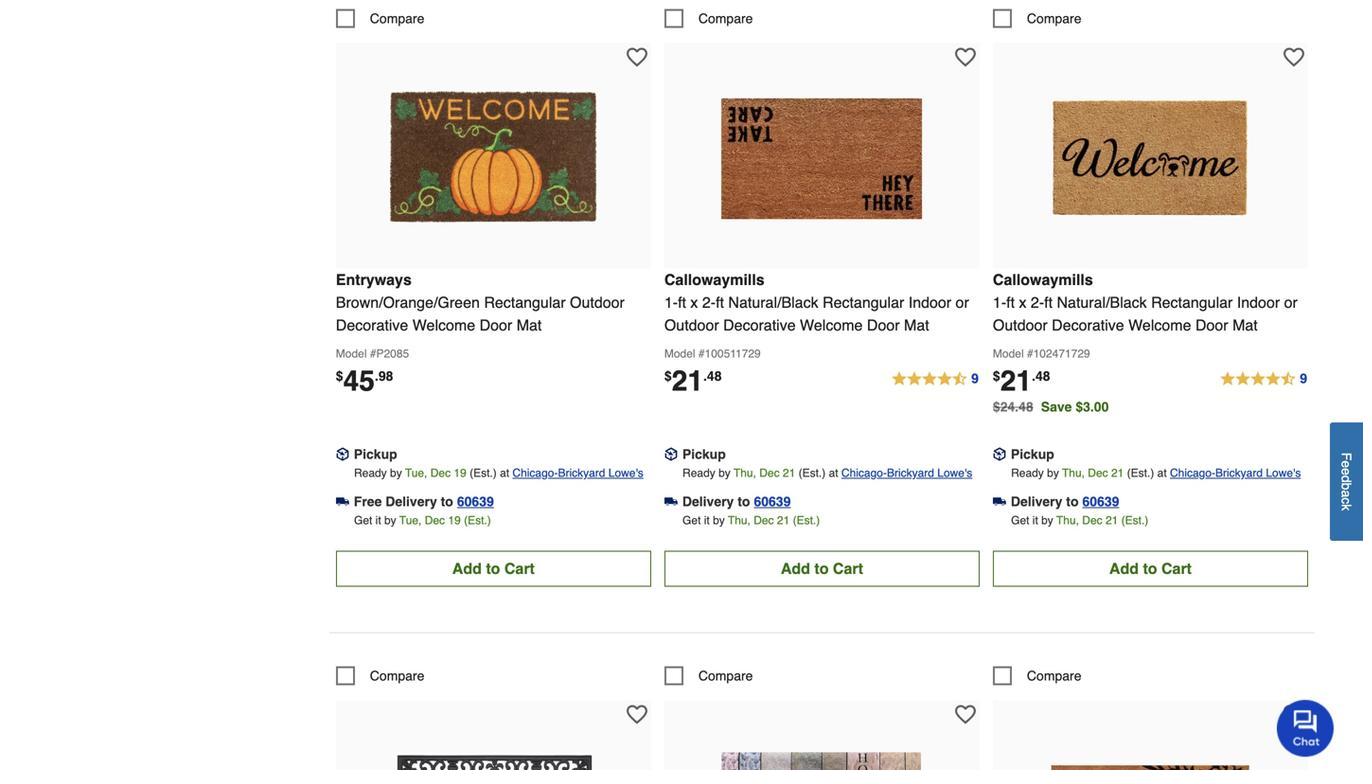 Task type: vqa. For each thing, say whether or not it's contained in the screenshot.
the bottom NEIGHBOR
no



Task type: locate. For each thing, give the bounding box(es) containing it.
2 horizontal spatial welcome
[[1129, 316, 1192, 334]]

2 cart from the left
[[833, 560, 864, 577]]

1-
[[665, 293, 678, 311], [993, 293, 1007, 311]]

compare for 1002716654 element
[[1028, 11, 1082, 26]]

compare
[[370, 11, 425, 26], [699, 11, 753, 26], [1028, 11, 1082, 26], [370, 668, 425, 683], [699, 668, 753, 683], [1028, 668, 1082, 683]]

a
[[1340, 490, 1355, 497]]

0 horizontal spatial get
[[354, 514, 373, 527]]

pickup for 3rd chicago-brickyard lowe's 'button' from right
[[354, 446, 398, 462]]

dec
[[431, 466, 451, 480], [760, 466, 780, 480], [1089, 466, 1109, 480], [425, 514, 445, 527], [754, 514, 774, 527], [1083, 514, 1103, 527]]

at for 3rd chicago-brickyard lowe's 'button' from right
[[500, 466, 510, 480]]

60639 button for third chicago-brickyard lowe's 'button'
[[1083, 492, 1120, 511]]

callowaymills 1-ft x 2-ft natural/black rectangular indoor or outdoor decorative welcome door mat
[[665, 271, 970, 334], [993, 271, 1298, 334]]

2 horizontal spatial brickyard
[[1216, 466, 1263, 480]]

100511729
[[705, 347, 761, 360]]

model up the was price $24.48 element
[[993, 347, 1024, 360]]

1 or from the left
[[956, 293, 970, 311]]

3 add to cart from the left
[[1110, 560, 1192, 577]]

.48 down model # 100511729
[[704, 368, 722, 383]]

2 horizontal spatial add to cart
[[1110, 560, 1192, 577]]

door inside 'entryways brown/orange/green rectangular outdoor decorative welcome door mat'
[[480, 316, 513, 334]]

3 add to cart button from the left
[[993, 551, 1309, 587]]

2 get it by thu, dec 21 (est.) from the left
[[1012, 514, 1149, 527]]

it for second chicago-brickyard lowe's 'button' from right
[[704, 514, 710, 527]]

1 at from the left
[[500, 466, 510, 480]]

chicago-
[[513, 466, 558, 480], [842, 466, 887, 480], [1171, 466, 1216, 480]]

.98
[[375, 368, 393, 383]]

model
[[336, 347, 367, 360], [665, 347, 696, 360], [993, 347, 1024, 360]]

indoor
[[909, 293, 952, 311], [1238, 293, 1281, 311]]

0 horizontal spatial 4.5 stars image
[[891, 368, 980, 391]]

1 $ from the left
[[336, 368, 343, 383]]

decorative up 100511729
[[724, 316, 796, 334]]

2 1- from the left
[[993, 293, 1007, 311]]

1 model from the left
[[336, 347, 367, 360]]

x up model # 100511729
[[691, 293, 698, 311]]

2 60639 button from the left
[[754, 492, 791, 511]]

1 horizontal spatial 2-
[[1031, 293, 1045, 311]]

ready for delivery pickup icon
[[683, 466, 716, 480]]

mat inside 'entryways brown/orange/green rectangular outdoor decorative welcome door mat'
[[517, 316, 542, 334]]

2 door from the left
[[867, 316, 900, 334]]

0 horizontal spatial natural/black
[[729, 293, 819, 311]]

1 actual price $21.48 element from the left
[[665, 365, 722, 397]]

2 60639 from the left
[[754, 494, 791, 509]]

1 horizontal spatial $ 21 .48
[[993, 365, 1051, 397]]

3 delivery from the left
[[1011, 494, 1063, 509]]

callowaymills 1-ft x 2-ft natural/black rectangular indoor or outdoor decorative welcome door mat image
[[718, 52, 927, 261], [1047, 52, 1255, 261]]

4 ft from the left
[[1045, 293, 1053, 311]]

2- up model # 100511729
[[703, 293, 716, 311]]

3 60639 from the left
[[1083, 494, 1120, 509]]

1 horizontal spatial door
[[867, 316, 900, 334]]

0 horizontal spatial rectangular
[[484, 293, 566, 311]]

2 chicago- from the left
[[842, 466, 887, 480]]

1 add from the left
[[453, 560, 482, 577]]

1 heart outline image from the left
[[627, 704, 648, 725]]

delivery to 60639
[[683, 494, 791, 509], [1011, 494, 1120, 509]]

2- up model # 102471729
[[1031, 293, 1045, 311]]

$
[[336, 368, 343, 383], [665, 368, 672, 383], [993, 368, 1001, 383]]

2 add from the left
[[781, 560, 811, 577]]

2 horizontal spatial decorative
[[1052, 316, 1125, 334]]

heart outline image
[[627, 704, 648, 725], [955, 704, 976, 725], [1284, 704, 1305, 725]]

0 horizontal spatial pickup
[[354, 446, 398, 462]]

get it by thu, dec 21 (est.) for second chicago-brickyard lowe's 'button' from right
[[683, 514, 820, 527]]

cart for second add to cart "button" from left
[[833, 560, 864, 577]]

truck filled image
[[665, 495, 678, 508], [993, 495, 1007, 508]]

1001865036 element
[[336, 666, 425, 685]]

0 horizontal spatial #
[[370, 347, 376, 360]]

model for model # 102471729
[[993, 347, 1024, 360]]

lowe's
[[609, 466, 644, 480], [938, 466, 973, 480], [1267, 466, 1302, 480]]

1 horizontal spatial heart outline image
[[955, 704, 976, 725]]

# for 100511729
[[699, 347, 705, 360]]

2 heart outline image from the left
[[955, 704, 976, 725]]

pickup for second chicago-brickyard lowe's 'button' from right
[[683, 446, 726, 462]]

3 ft from the left
[[1007, 293, 1015, 311]]

actual price $21.48 element down model # 100511729
[[665, 365, 722, 397]]

get for 60639 button related to second chicago-brickyard lowe's 'button' from right
[[683, 514, 701, 527]]

add for 1st add to cart "button"
[[453, 560, 482, 577]]

3 mat from the left
[[1233, 316, 1258, 334]]

1 horizontal spatial add
[[781, 560, 811, 577]]

add to cart
[[453, 560, 535, 577], [781, 560, 864, 577], [1110, 560, 1192, 577]]

3 chicago- from the left
[[1171, 466, 1216, 480]]

# for 102471729
[[1028, 347, 1034, 360]]

1 pickup from the left
[[354, 446, 398, 462]]

natural/black up 100511729
[[729, 293, 819, 311]]

2 horizontal spatial add
[[1110, 560, 1139, 577]]

pickup for third chicago-brickyard lowe's 'button'
[[1011, 446, 1055, 462]]

1 ft from the left
[[678, 293, 687, 311]]

2 $ 21 .48 from the left
[[993, 365, 1051, 397]]

$ down model # p2085
[[336, 368, 343, 383]]

or
[[956, 293, 970, 311], [1285, 293, 1298, 311]]

x up model # 102471729
[[1020, 293, 1027, 311]]

1 x from the left
[[691, 293, 698, 311]]

0 horizontal spatial chicago-
[[513, 466, 558, 480]]

45
[[343, 365, 375, 397]]

1 horizontal spatial 60639
[[754, 494, 791, 509]]

1 horizontal spatial callowaymills 1-ft x 2-ft natural/black rectangular indoor or outdoor decorative welcome door mat
[[993, 271, 1298, 334]]

1 mat from the left
[[517, 316, 542, 334]]

1 get it by thu, dec 21 (est.) from the left
[[683, 514, 820, 527]]

4.5 stars image
[[891, 368, 980, 391], [1220, 368, 1309, 391]]

60639 for third chicago-brickyard lowe's 'button'
[[1083, 494, 1120, 509]]

2 welcome from the left
[[800, 316, 863, 334]]

2 horizontal spatial chicago-
[[1171, 466, 1216, 480]]

model for model # 100511729
[[665, 347, 696, 360]]

1 welcome from the left
[[413, 316, 476, 334]]

$ 21 .48
[[665, 365, 722, 397], [993, 365, 1051, 397]]

0 horizontal spatial $
[[336, 368, 343, 383]]

0 horizontal spatial pickup image
[[336, 448, 349, 461]]

pickup image for delivery
[[665, 448, 678, 461]]

get for 60639 button for 3rd chicago-brickyard lowe's 'button' from right
[[354, 514, 373, 527]]

2 horizontal spatial it
[[1033, 514, 1039, 527]]

2 horizontal spatial rectangular
[[1152, 293, 1233, 311]]

get
[[354, 514, 373, 527], [683, 514, 701, 527], [1012, 514, 1030, 527]]

2 horizontal spatial heart outline image
[[1284, 704, 1305, 725]]

brickyard
[[558, 466, 606, 480], [887, 466, 935, 480], [1216, 466, 1263, 480]]

1 horizontal spatial callowaymills
[[993, 271, 1094, 288]]

2 mat from the left
[[905, 316, 930, 334]]

2 9 button from the left
[[1220, 368, 1309, 391]]

1 horizontal spatial chicago-brickyard lowe's button
[[842, 463, 973, 482]]

0 horizontal spatial door
[[480, 316, 513, 334]]

outdoor
[[570, 293, 625, 311], [665, 316, 720, 334], [993, 316, 1048, 334]]

compare for 1002728100 element
[[699, 11, 753, 26]]

0 horizontal spatial it
[[376, 514, 381, 527]]

3 add from the left
[[1110, 560, 1139, 577]]

tue,
[[405, 466, 428, 480], [400, 514, 422, 527]]

1 horizontal spatial 1-
[[993, 293, 1007, 311]]

1 horizontal spatial ready
[[683, 466, 716, 480]]

0 horizontal spatial 9
[[972, 371, 979, 386]]

1 it from the left
[[376, 514, 381, 527]]

.48 for first actual price $21.48 element from left
[[704, 368, 722, 383]]

welcome inside 'entryways brown/orange/green rectangular outdoor decorative welcome door mat'
[[413, 316, 476, 334]]

add to cart for second add to cart "button" from left
[[781, 560, 864, 577]]

$ 21 .48 up '$24.48'
[[993, 365, 1051, 397]]

1 horizontal spatial natural/black
[[1057, 293, 1148, 311]]

cart for 1st add to cart "button"
[[505, 560, 535, 577]]

0 horizontal spatial delivery
[[386, 494, 437, 509]]

p2085
[[376, 347, 409, 360]]

2-
[[703, 293, 716, 311], [1031, 293, 1045, 311]]

b
[[1340, 483, 1355, 490]]

delivery
[[386, 494, 437, 509], [683, 494, 734, 509], [1011, 494, 1063, 509]]

0 horizontal spatial add to cart button
[[336, 551, 651, 587]]

decorative inside 'entryways brown/orange/green rectangular outdoor decorative welcome door mat'
[[336, 316, 408, 334]]

e up d on the bottom right
[[1340, 460, 1355, 468]]

1 horizontal spatial or
[[1285, 293, 1298, 311]]

$3.00
[[1076, 399, 1109, 414]]

e up "b"
[[1340, 468, 1355, 475]]

2 rectangular from the left
[[823, 293, 905, 311]]

2 callowaymills from the left
[[993, 271, 1094, 288]]

decorative
[[336, 316, 408, 334], [724, 316, 796, 334], [1052, 316, 1125, 334]]

0 horizontal spatial cart
[[505, 560, 535, 577]]

19 down free delivery to 60639
[[448, 514, 461, 527]]

model # p2085
[[336, 347, 409, 360]]

3 it from the left
[[1033, 514, 1039, 527]]

(est.)
[[470, 466, 497, 480], [799, 466, 826, 480], [1128, 466, 1155, 480], [464, 514, 491, 527], [793, 514, 820, 527], [1122, 514, 1149, 527]]

rectangular
[[484, 293, 566, 311], [823, 293, 905, 311], [1152, 293, 1233, 311]]

2 horizontal spatial get
[[1012, 514, 1030, 527]]

pickup image
[[336, 448, 349, 461], [665, 448, 678, 461]]

# for p2085
[[370, 347, 376, 360]]

2 model from the left
[[665, 347, 696, 360]]

1 horizontal spatial add to cart
[[781, 560, 864, 577]]

2 delivery from the left
[[683, 494, 734, 509]]

2 x from the left
[[1020, 293, 1027, 311]]

0 horizontal spatial at
[[500, 466, 510, 480]]

0 horizontal spatial $ 21 .48
[[665, 365, 722, 397]]

natural/black
[[729, 293, 819, 311], [1057, 293, 1148, 311]]

2 natural/black from the left
[[1057, 293, 1148, 311]]

model left 100511729
[[665, 347, 696, 360]]

3 ready from the left
[[1012, 466, 1044, 480]]

save
[[1042, 399, 1073, 414]]

ready by thu, dec 21 (est.) at chicago-brickyard lowe's for second chicago-brickyard lowe's 'button' from right
[[683, 466, 973, 480]]

e
[[1340, 460, 1355, 468], [1340, 468, 1355, 475]]

compare inside 1002716654 element
[[1028, 11, 1082, 26]]

2 horizontal spatial $
[[993, 368, 1001, 383]]

2 horizontal spatial add to cart button
[[993, 551, 1309, 587]]

21
[[672, 365, 704, 397], [1001, 365, 1032, 397], [783, 466, 796, 480], [1112, 466, 1125, 480], [777, 514, 790, 527], [1106, 514, 1119, 527]]

cart for first add to cart "button" from right
[[1162, 560, 1192, 577]]

1 pickup image from the left
[[336, 448, 349, 461]]

$ inside '$ 45 .98'
[[336, 368, 343, 383]]

1 add to cart from the left
[[453, 560, 535, 577]]

0 horizontal spatial callowaymills 1-ft x 2-ft natural/black rectangular indoor or outdoor decorative welcome door mat
[[665, 271, 970, 334]]

mat for model # 100511729
[[905, 316, 930, 334]]

60639 button
[[457, 492, 494, 511], [754, 492, 791, 511], [1083, 492, 1120, 511]]

f e e d b a c k button
[[1331, 422, 1364, 541]]

or for 102471729
[[1285, 293, 1298, 311]]

callowaymills up model # 102471729
[[993, 271, 1094, 288]]

1 horizontal spatial heart outline image
[[955, 47, 976, 68]]

1 ready from the left
[[354, 466, 387, 480]]

1 horizontal spatial rectangular
[[823, 293, 905, 311]]

1 horizontal spatial delivery
[[683, 494, 734, 509]]

1- up model # 100511729
[[665, 293, 678, 311]]

1 horizontal spatial model
[[665, 347, 696, 360]]

1 horizontal spatial get
[[683, 514, 701, 527]]

add for second add to cart "button" from left
[[781, 560, 811, 577]]

1 1- from the left
[[665, 293, 678, 311]]

2 horizontal spatial #
[[1028, 347, 1034, 360]]

1 lowe's from the left
[[609, 466, 644, 480]]

0 horizontal spatial .48
[[704, 368, 722, 383]]

compare inside '1001865036' element
[[370, 668, 425, 683]]

1 horizontal spatial 4.5 stars image
[[1220, 368, 1309, 391]]

add to cart for 1st add to cart "button"
[[453, 560, 535, 577]]

$ down model # 100511729
[[665, 368, 672, 383]]

natural/black up 102471729
[[1057, 293, 1148, 311]]

3 lowe's from the left
[[1267, 466, 1302, 480]]

truck filled image for pickup image
[[993, 495, 1007, 508]]

1002716654 element
[[993, 9, 1082, 28]]

60639
[[457, 494, 494, 509], [754, 494, 791, 509], [1083, 494, 1120, 509]]

truck filled image
[[336, 495, 349, 508]]

0 horizontal spatial add to cart
[[453, 560, 535, 577]]

9 button
[[891, 368, 980, 391], [1220, 368, 1309, 391]]

2 horizontal spatial delivery
[[1011, 494, 1063, 509]]

ready
[[354, 466, 387, 480], [683, 466, 716, 480], [1012, 466, 1044, 480]]

2 horizontal spatial model
[[993, 347, 1024, 360]]

1 horizontal spatial #
[[699, 347, 705, 360]]

9 button for first actual price $21.48 element from left
[[891, 368, 980, 391]]

was price $24.48 element
[[993, 394, 1042, 414]]

1 horizontal spatial 9 button
[[1220, 368, 1309, 391]]

1 indoor from the left
[[909, 293, 952, 311]]

0 horizontal spatial brickyard
[[558, 466, 606, 480]]

0 horizontal spatial ready by thu, dec 21 (est.) at chicago-brickyard lowe's
[[683, 466, 973, 480]]

get for third chicago-brickyard lowe's 'button' 60639 button
[[1012, 514, 1030, 527]]

2 callowaymills 1-ft x 2-ft natural/black rectangular indoor or outdoor decorative welcome door mat from the left
[[993, 271, 1298, 334]]

callowaymills 3-ft x 4-ft natural/black rectangular indoor or outdoor decorative welcome door mat image
[[1047, 710, 1255, 770]]

2 horizontal spatial heart outline image
[[1284, 47, 1305, 68]]

decorative up 102471729
[[1052, 316, 1125, 334]]

3 rectangular from the left
[[1152, 293, 1233, 311]]

0 horizontal spatial truck filled image
[[665, 495, 678, 508]]

3 get from the left
[[1012, 514, 1030, 527]]

compare inside 5013944929 element
[[699, 668, 753, 683]]

1- for model # 100511729
[[665, 293, 678, 311]]

2 truck filled image from the left
[[993, 495, 1007, 508]]

2- for 100511729
[[703, 293, 716, 311]]

compare inside 1002737186 element
[[1028, 668, 1082, 683]]

1 horizontal spatial at
[[829, 466, 839, 480]]

1 ready by thu, dec 21 (est.) at chicago-brickyard lowe's from the left
[[683, 466, 973, 480]]

ft
[[678, 293, 687, 311], [716, 293, 725, 311], [1007, 293, 1015, 311], [1045, 293, 1053, 311]]

callowaymills
[[665, 271, 765, 288], [993, 271, 1094, 288]]

2 chicago-brickyard lowe's button from the left
[[842, 463, 973, 482]]

2 horizontal spatial door
[[1196, 316, 1229, 334]]

1 horizontal spatial $
[[665, 368, 672, 383]]

2 # from the left
[[699, 347, 705, 360]]

0 horizontal spatial 60639 button
[[457, 492, 494, 511]]

tue, up free delivery to 60639
[[405, 466, 428, 480]]

2 lowe's from the left
[[938, 466, 973, 480]]

2- for 102471729
[[1031, 293, 1045, 311]]

3 heart outline image from the left
[[1284, 47, 1305, 68]]

2 .48 from the left
[[1032, 368, 1051, 383]]

2 horizontal spatial at
[[1158, 466, 1167, 480]]

lowe's for second chicago-brickyard lowe's 'button' from right
[[938, 466, 973, 480]]

1 get from the left
[[354, 514, 373, 527]]

get it by tue, dec 19 (est.)
[[354, 514, 491, 527]]

1 horizontal spatial it
[[704, 514, 710, 527]]

thu,
[[734, 466, 757, 480], [1063, 466, 1085, 480], [728, 514, 751, 527], [1057, 514, 1080, 527]]

x for 102471729
[[1020, 293, 1027, 311]]

model # 102471729
[[993, 347, 1091, 360]]

1- for model # 102471729
[[993, 293, 1007, 311]]

callowaymills for 100511729
[[665, 271, 765, 288]]

1 natural/black from the left
[[729, 293, 819, 311]]

1 callowaymills 1-ft x 2-ft natural/black rectangular indoor or outdoor decorative welcome door mat from the left
[[665, 271, 970, 334]]

f e e d b a c k
[[1340, 452, 1355, 511]]

2 horizontal spatial outdoor
[[993, 316, 1048, 334]]

decorative up model # p2085
[[336, 316, 408, 334]]

door for model # 100511729
[[867, 316, 900, 334]]

or for 100511729
[[956, 293, 970, 311]]

compare inside "1001301624" element
[[370, 11, 425, 26]]

get it by thu, dec 21 (est.)
[[683, 514, 820, 527], [1012, 514, 1149, 527]]

1 horizontal spatial 60639 button
[[754, 492, 791, 511]]

1 horizontal spatial decorative
[[724, 316, 796, 334]]

model up 45
[[336, 347, 367, 360]]

1 horizontal spatial mat
[[905, 316, 930, 334]]

$ 45 .98
[[336, 365, 393, 397]]

3 at from the left
[[1158, 466, 1167, 480]]

1 horizontal spatial add to cart button
[[665, 551, 980, 587]]

welcome for model # 100511729
[[800, 316, 863, 334]]

1 horizontal spatial lowe's
[[938, 466, 973, 480]]

$ 21 .48 down model # 100511729
[[665, 365, 722, 397]]

3 welcome from the left
[[1129, 316, 1192, 334]]

1 horizontal spatial pickup image
[[665, 448, 678, 461]]

1 horizontal spatial delivery to 60639
[[1011, 494, 1120, 509]]

2 pickup image from the left
[[665, 448, 678, 461]]

pickup
[[354, 446, 398, 462], [683, 446, 726, 462], [1011, 446, 1055, 462]]

2 4.5 stars image from the left
[[1220, 368, 1309, 391]]

actual price $21.48 element up '$24.48'
[[993, 365, 1051, 397]]

door
[[480, 316, 513, 334], [867, 316, 900, 334], [1196, 316, 1229, 334]]

1 2- from the left
[[703, 293, 716, 311]]

1 60639 from the left
[[457, 494, 494, 509]]

.48
[[704, 368, 722, 383], [1032, 368, 1051, 383]]

by
[[390, 466, 402, 480], [719, 466, 731, 480], [1048, 466, 1060, 480], [385, 514, 397, 527], [713, 514, 725, 527], [1042, 514, 1054, 527]]

compare inside 1002728100 element
[[699, 11, 753, 26]]

2 brickyard from the left
[[887, 466, 935, 480]]

f
[[1340, 452, 1355, 460]]

2 or from the left
[[1285, 293, 1298, 311]]

add to cart for first add to cart "button" from right
[[1110, 560, 1192, 577]]

1 brickyard from the left
[[558, 466, 606, 480]]

2 horizontal spatial 60639 button
[[1083, 492, 1120, 511]]

rectangular inside 'entryways brown/orange/green rectangular outdoor decorative welcome door mat'
[[484, 293, 566, 311]]

ready for pickup icon related to free
[[354, 466, 387, 480]]

0 horizontal spatial model
[[336, 347, 367, 360]]

1 horizontal spatial outdoor
[[665, 316, 720, 334]]

welcome for model # 102471729
[[1129, 316, 1192, 334]]

cart
[[505, 560, 535, 577], [833, 560, 864, 577], [1162, 560, 1192, 577]]

at
[[500, 466, 510, 480], [829, 466, 839, 480], [1158, 466, 1167, 480]]

3 60639 button from the left
[[1083, 492, 1120, 511]]

add to cart button
[[336, 551, 651, 587], [665, 551, 980, 587], [993, 551, 1309, 587]]

0 horizontal spatial x
[[691, 293, 698, 311]]

1 horizontal spatial brickyard
[[887, 466, 935, 480]]

0 horizontal spatial decorative
[[336, 316, 408, 334]]

1 horizontal spatial .48
[[1032, 368, 1051, 383]]

1 add to cart button from the left
[[336, 551, 651, 587]]

ready by thu, dec 21 (est.) at chicago-brickyard lowe's
[[683, 466, 973, 480], [1012, 466, 1302, 480]]

2 horizontal spatial mat
[[1233, 316, 1258, 334]]

actual price $45.98 element
[[336, 365, 393, 397]]

heart outline image
[[627, 47, 648, 68], [955, 47, 976, 68], [1284, 47, 1305, 68]]

delivery to 60639 for third chicago-brickyard lowe's 'button'
[[1011, 494, 1120, 509]]

1 truck filled image from the left
[[665, 495, 678, 508]]

1 horizontal spatial welcome
[[800, 316, 863, 334]]

welcome
[[413, 316, 476, 334], [800, 316, 863, 334], [1129, 316, 1192, 334]]

ready for pickup image
[[1012, 466, 1044, 480]]

.48 down model # 102471729
[[1032, 368, 1051, 383]]

0 horizontal spatial actual price $21.48 element
[[665, 365, 722, 397]]

compare for 5013944929 element
[[699, 668, 753, 683]]

0 vertical spatial 19
[[454, 466, 467, 480]]

1 horizontal spatial truck filled image
[[993, 495, 1007, 508]]

chicago- for third chicago-brickyard lowe's 'button'
[[1171, 466, 1216, 480]]

1 horizontal spatial ready by thu, dec 21 (est.) at chicago-brickyard lowe's
[[1012, 466, 1302, 480]]

outdoor inside 'entryways brown/orange/green rectangular outdoor decorative welcome door mat'
[[570, 293, 625, 311]]

1 $ 21 .48 from the left
[[665, 365, 722, 397]]

add
[[453, 560, 482, 577], [781, 560, 811, 577], [1110, 560, 1139, 577]]

1 e from the top
[[1340, 460, 1355, 468]]

2 horizontal spatial lowe's
[[1267, 466, 1302, 480]]

0 horizontal spatial 60639
[[457, 494, 494, 509]]

1 cart from the left
[[505, 560, 535, 577]]

0 horizontal spatial heart outline image
[[627, 47, 648, 68]]

actual price $21.48 element
[[665, 365, 722, 397], [993, 365, 1051, 397]]

1 horizontal spatial indoor
[[1238, 293, 1281, 311]]

2 get from the left
[[683, 514, 701, 527]]

model for model # p2085
[[336, 347, 367, 360]]

callowaymills up model # 100511729
[[665, 271, 765, 288]]

9
[[972, 371, 979, 386], [1301, 371, 1308, 386]]

chicago-brickyard lowe's button
[[513, 463, 644, 482], [842, 463, 973, 482], [1171, 463, 1302, 482]]

1 chicago-brickyard lowe's button from the left
[[513, 463, 644, 482]]

to
[[441, 494, 454, 509], [738, 494, 751, 509], [1067, 494, 1079, 509], [486, 560, 500, 577], [815, 560, 829, 577], [1144, 560, 1158, 577]]

mat
[[517, 316, 542, 334], [905, 316, 930, 334], [1233, 316, 1258, 334]]

0 vertical spatial tue,
[[405, 466, 428, 480]]

#
[[370, 347, 376, 360], [699, 347, 705, 360], [1028, 347, 1034, 360]]

0 horizontal spatial welcome
[[413, 316, 476, 334]]

19 up free delivery to 60639
[[454, 466, 467, 480]]

1 delivery from the left
[[386, 494, 437, 509]]

entryways brown/orange/green rectangular outdoor decorative welcome door mat
[[336, 271, 625, 334]]

0 horizontal spatial callowaymills 1-ft x 2-ft natural/black rectangular indoor or outdoor decorative welcome door mat image
[[718, 52, 927, 261]]

0 horizontal spatial add
[[453, 560, 482, 577]]

1 60639 button from the left
[[457, 492, 494, 511]]

it
[[376, 514, 381, 527], [704, 514, 710, 527], [1033, 514, 1039, 527]]

brickyard for second chicago-brickyard lowe's 'button' from right
[[887, 466, 935, 480]]

1 horizontal spatial x
[[1020, 293, 1027, 311]]

2 it from the left
[[704, 514, 710, 527]]

outdoor for model # 102471729
[[993, 316, 1048, 334]]

0 horizontal spatial 9 button
[[891, 368, 980, 391]]

19
[[454, 466, 467, 480], [448, 514, 461, 527]]

2 at from the left
[[829, 466, 839, 480]]

2 decorative from the left
[[724, 316, 796, 334]]

1 callowaymills from the left
[[665, 271, 765, 288]]

tue, down free delivery to 60639
[[400, 514, 422, 527]]

2 pickup from the left
[[683, 446, 726, 462]]

1 horizontal spatial actual price $21.48 element
[[993, 365, 1051, 397]]

1 rectangular from the left
[[484, 293, 566, 311]]

1002728100 element
[[665, 9, 753, 28]]

$ up the was price $24.48 element
[[993, 368, 1001, 383]]

x
[[691, 293, 698, 311], [1020, 293, 1027, 311]]

1- up model # 102471729
[[993, 293, 1007, 311]]

pickup image for free
[[336, 448, 349, 461]]

3 model from the left
[[993, 347, 1024, 360]]

natural/black for model # 100511729
[[729, 293, 819, 311]]



Task type: describe. For each thing, give the bounding box(es) containing it.
callowaymills 1-ft x 2-ft natural/black rectangular indoor or outdoor decorative welcome door mat for 100511729
[[665, 271, 970, 334]]

compare for 1002737186 element
[[1028, 668, 1082, 683]]

x for 100511729
[[691, 293, 698, 311]]

lowe's for third chicago-brickyard lowe's 'button'
[[1267, 466, 1302, 480]]

outdoor for model # 100511729
[[665, 316, 720, 334]]

chat invite button image
[[1278, 699, 1335, 757]]

entryways
[[336, 271, 412, 288]]

decorative for model # 102471729
[[1052, 316, 1125, 334]]

2 callowaymills 1-ft x 2-ft natural/black rectangular indoor or outdoor decorative welcome door mat image from the left
[[1047, 52, 1255, 261]]

1 9 from the left
[[972, 371, 979, 386]]

$ 21 .48 for first actual price $21.48 element from left
[[665, 365, 722, 397]]

pickup image
[[993, 448, 1007, 461]]

entryways brown/orange/green rectangular outdoor decorative welcome door mat image
[[390, 52, 598, 261]]

1 vertical spatial 19
[[448, 514, 461, 527]]

ready by thu, dec 21 (est.) at chicago-brickyard lowe's for third chicago-brickyard lowe's 'button'
[[1012, 466, 1302, 480]]

callowaymills for 102471729
[[993, 271, 1094, 288]]

mat for model # 102471729
[[1233, 316, 1258, 334]]

4.5 stars image for first actual price $21.48 element from left
[[891, 368, 980, 391]]

callowaymills 1-ft x 2-ft natural/black rectangular indoor or outdoor decorative welcome door mat for 102471729
[[993, 271, 1298, 334]]

add for first add to cart "button" from right
[[1110, 560, 1139, 577]]

delivery to 60639 for second chicago-brickyard lowe's 'button' from right
[[683, 494, 791, 509]]

1002737186 element
[[993, 666, 1082, 685]]

it for 3rd chicago-brickyard lowe's 'button' from right
[[376, 514, 381, 527]]

2 add to cart button from the left
[[665, 551, 980, 587]]

compare for "1001301624" element
[[370, 11, 425, 26]]

$24.48 save $3.00
[[993, 399, 1109, 414]]

102471729
[[1034, 347, 1091, 360]]

free delivery to 60639
[[354, 494, 494, 509]]

at for second chicago-brickyard lowe's 'button' from right
[[829, 466, 839, 480]]

chicago- for 3rd chicago-brickyard lowe's 'button' from right
[[513, 466, 558, 480]]

60639 button for second chicago-brickyard lowe's 'button' from right
[[754, 492, 791, 511]]

decorative for model # 100511729
[[724, 316, 796, 334]]

rectangular for model # 102471729
[[1152, 293, 1233, 311]]

9 button for first actual price $21.48 element from the right
[[1220, 368, 1309, 391]]

$24.48
[[993, 399, 1034, 414]]

achim 1-ft x 3-ft brown/black rectangular indoor or outdoor welcome door mat image
[[390, 710, 598, 770]]

brown/orange/green
[[336, 293, 480, 311]]

brickyard for 3rd chicago-brickyard lowe's 'button' from right
[[558, 466, 606, 480]]

$ 21 .48 for first actual price $21.48 element from the right
[[993, 365, 1051, 397]]

3 chicago-brickyard lowe's button from the left
[[1171, 463, 1302, 482]]

indoor for 102471729
[[1238, 293, 1281, 311]]

rectangular for model # 100511729
[[823, 293, 905, 311]]

60639 button for 3rd chicago-brickyard lowe's 'button' from right
[[457, 492, 494, 511]]

3 $ from the left
[[993, 368, 1001, 383]]

chicago- for second chicago-brickyard lowe's 'button' from right
[[842, 466, 887, 480]]

compare for '1001865036' element
[[370, 668, 425, 683]]

.48 for first actual price $21.48 element from the right
[[1032, 368, 1051, 383]]

indoor for 100511729
[[909, 293, 952, 311]]

lowe's for 3rd chicago-brickyard lowe's 'button' from right
[[609, 466, 644, 480]]

3 heart outline image from the left
[[1284, 704, 1305, 725]]

truck filled image for delivery pickup icon
[[665, 495, 678, 508]]

2 9 from the left
[[1301, 371, 1308, 386]]

c
[[1340, 497, 1355, 504]]

it for third chicago-brickyard lowe's 'button'
[[1033, 514, 1039, 527]]

free
[[354, 494, 382, 509]]

60639 for second chicago-brickyard lowe's 'button' from right
[[754, 494, 791, 509]]

d
[[1340, 475, 1355, 483]]

ready by tue, dec 19 (est.) at chicago-brickyard lowe's
[[354, 466, 644, 480]]

5013944929 element
[[665, 666, 753, 685]]

2 e from the top
[[1340, 468, 1355, 475]]

1 heart outline image from the left
[[627, 47, 648, 68]]

2 $ from the left
[[665, 368, 672, 383]]

at for third chicago-brickyard lowe's 'button'
[[1158, 466, 1167, 480]]

2 actual price $21.48 element from the left
[[993, 365, 1051, 397]]

4.5 stars image for first actual price $21.48 element from the right
[[1220, 368, 1309, 391]]

natural/black for model # 102471729
[[1057, 293, 1148, 311]]

1 callowaymills 1-ft x 2-ft natural/black rectangular indoor or outdoor decorative welcome door mat image from the left
[[718, 52, 927, 261]]

brickyard for third chicago-brickyard lowe's 'button'
[[1216, 466, 1263, 480]]

1 vertical spatial tue,
[[400, 514, 422, 527]]

1001301624 element
[[336, 9, 425, 28]]

2 heart outline image from the left
[[955, 47, 976, 68]]

model # 100511729
[[665, 347, 761, 360]]

door for model # 102471729
[[1196, 316, 1229, 334]]

achim 2-ft x 3-ft multi rectangle outdoor decorative welcome door mat image
[[718, 710, 927, 770]]

k
[[1340, 504, 1355, 511]]

2 ft from the left
[[716, 293, 725, 311]]

get it by thu, dec 21 (est.) for third chicago-brickyard lowe's 'button'
[[1012, 514, 1149, 527]]



